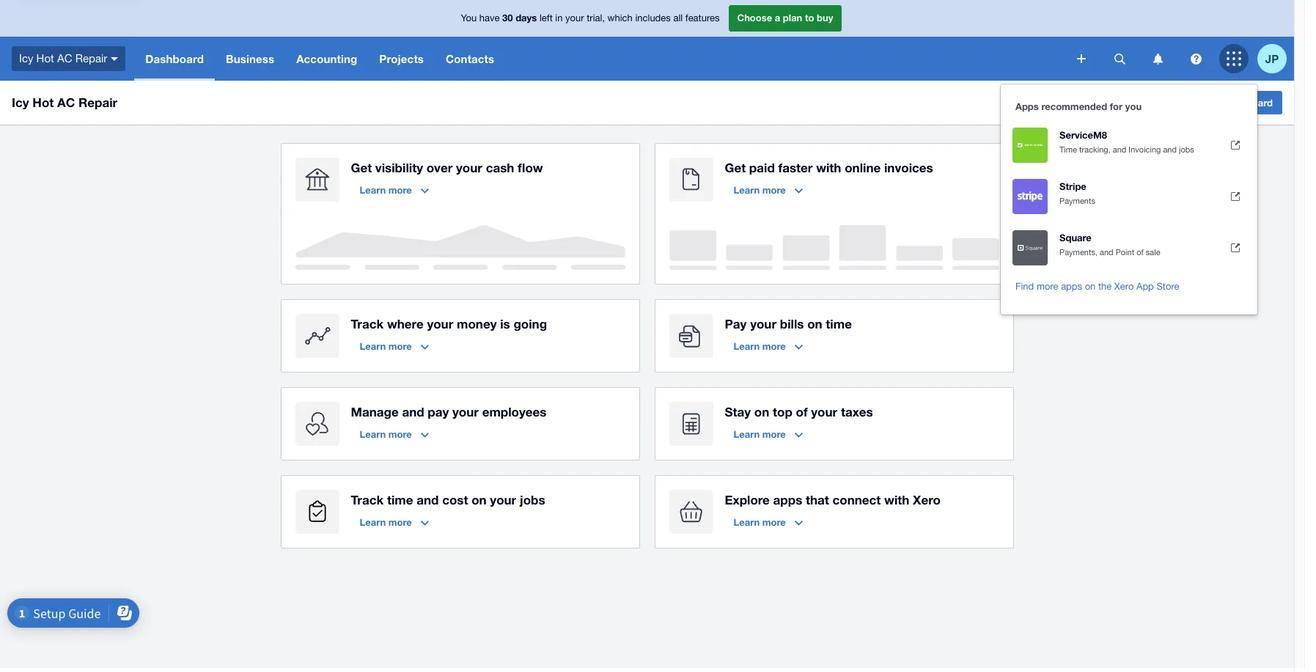 Task type: locate. For each thing, give the bounding box(es) containing it.
going
[[514, 316, 547, 332]]

1 vertical spatial with
[[885, 492, 910, 508]]

0 horizontal spatial get
[[351, 160, 372, 175]]

of
[[1137, 248, 1144, 257], [796, 404, 808, 420]]

with
[[817, 160, 842, 175], [885, 492, 910, 508]]

paid
[[750, 160, 775, 175]]

1 horizontal spatial get
[[725, 160, 746, 175]]

1 track from the top
[[351, 316, 384, 332]]

0 vertical spatial jobs
[[1180, 145, 1195, 154]]

1 horizontal spatial apps
[[1062, 281, 1083, 292]]

stripe
[[1060, 180, 1087, 192]]

you
[[461, 13, 477, 24]]

sale
[[1147, 248, 1161, 257]]

0 vertical spatial time
[[826, 316, 852, 332]]

with right connect
[[885, 492, 910, 508]]

learn down the pay
[[734, 340, 760, 352]]

and inside square payments, and point of sale
[[1101, 248, 1114, 257]]

get
[[351, 160, 372, 175], [725, 160, 746, 175]]

0 horizontal spatial time
[[387, 492, 413, 508]]

2 horizontal spatial svg image
[[1191, 53, 1202, 64]]

more inside find more apps on the xero app store link
[[1037, 281, 1059, 292]]

1 horizontal spatial xero
[[1115, 281, 1135, 292]]

time
[[1060, 145, 1078, 154]]

more down visibility
[[389, 184, 412, 196]]

jobs
[[1180, 145, 1195, 154], [520, 492, 546, 508]]

more for track where your money is going
[[389, 340, 412, 352]]

a
[[775, 12, 781, 24]]

30
[[503, 12, 513, 24]]

learn more down paid
[[734, 184, 786, 196]]

your left taxes
[[812, 404, 838, 420]]

svg image inside the icy hot ac repair popup button
[[111, 57, 118, 61]]

projects icon image
[[295, 490, 339, 534]]

and left point
[[1101, 248, 1114, 257]]

svg image up edit dashboard button
[[1191, 53, 1202, 64]]

hot
[[36, 52, 54, 64], [33, 95, 54, 110]]

time right the 'bills'
[[826, 316, 852, 332]]

apps recommended for you
[[1016, 101, 1142, 112]]

accounting
[[297, 52, 358, 65]]

1 vertical spatial jobs
[[520, 492, 546, 508]]

learn more button down 'track time and cost on your jobs'
[[351, 511, 438, 534]]

learn for and
[[360, 428, 386, 440]]

learn more for your
[[734, 340, 786, 352]]

banner
[[0, 0, 1295, 315]]

1 vertical spatial apps
[[774, 492, 803, 508]]

0 vertical spatial with
[[817, 160, 842, 175]]

learn more button down manage
[[351, 423, 438, 446]]

learn more button down top
[[725, 423, 812, 446]]

time
[[826, 316, 852, 332], [387, 492, 413, 508]]

learn down explore
[[734, 517, 760, 528]]

svg image
[[1227, 51, 1242, 66], [1115, 53, 1126, 64], [1154, 53, 1163, 64]]

0 vertical spatial hot
[[36, 52, 54, 64]]

contacts button
[[435, 37, 506, 81]]

learn more for apps
[[734, 517, 786, 528]]

learn more button down the where
[[351, 335, 438, 358]]

1 horizontal spatial svg image
[[1154, 53, 1163, 64]]

invoices preview bar graph image
[[669, 225, 1000, 270]]

in
[[556, 13, 563, 24]]

learn more down manage
[[360, 428, 412, 440]]

apps
[[1016, 101, 1039, 112]]

and left pay
[[402, 404, 425, 420]]

1 vertical spatial xero
[[913, 492, 941, 508]]

have
[[480, 13, 500, 24]]

xero right connect
[[913, 492, 941, 508]]

with right faster
[[817, 160, 842, 175]]

0 horizontal spatial apps
[[774, 492, 803, 508]]

jobs inside servicem8 time tracking, and invoicing and jobs
[[1180, 145, 1195, 154]]

and
[[1114, 145, 1127, 154], [1164, 145, 1178, 154], [1101, 248, 1114, 257], [402, 404, 425, 420], [417, 492, 439, 508]]

xero
[[1115, 281, 1135, 292], [913, 492, 941, 508]]

business
[[226, 52, 275, 65]]

icy
[[19, 52, 33, 64], [12, 95, 29, 110]]

2 get from the left
[[725, 160, 746, 175]]

2 horizontal spatial svg image
[[1227, 51, 1242, 66]]

learn for apps
[[734, 517, 760, 528]]

more down the where
[[389, 340, 412, 352]]

1 vertical spatial icy hot ac repair
[[12, 95, 118, 110]]

xero right "the"
[[1115, 281, 1135, 292]]

learn more button
[[351, 178, 438, 202], [725, 178, 812, 202], [351, 335, 438, 358], [725, 335, 812, 358], [351, 423, 438, 446], [725, 423, 812, 446], [351, 511, 438, 534], [725, 511, 812, 534]]

learn more button for where
[[351, 335, 438, 358]]

learn more button for time
[[351, 511, 438, 534]]

on left top
[[755, 404, 770, 420]]

1 get from the left
[[351, 160, 372, 175]]

learn for your
[[734, 340, 760, 352]]

point
[[1116, 248, 1135, 257]]

projects
[[380, 52, 424, 65]]

buy
[[817, 12, 834, 24]]

svg image up apps recommended for you
[[1078, 54, 1087, 63]]

explore apps that connect with xero
[[725, 492, 941, 508]]

of left sale
[[1137, 248, 1144, 257]]

0 vertical spatial icy hot ac repair
[[19, 52, 107, 64]]

learn more down the where
[[360, 340, 412, 352]]

repair inside popup button
[[75, 52, 107, 64]]

get left visibility
[[351, 160, 372, 175]]

track right projects icon
[[351, 492, 384, 508]]

your right in
[[566, 13, 584, 24]]

learn for paid
[[734, 184, 760, 196]]

learn more down explore
[[734, 517, 786, 528]]

learn down paid
[[734, 184, 760, 196]]

you have 30 days left in your trial, which includes all features
[[461, 12, 720, 24]]

learn more button down visibility
[[351, 178, 438, 202]]

employees icon image
[[295, 402, 339, 446]]

0 horizontal spatial svg image
[[111, 57, 118, 61]]

more for explore apps that connect with xero
[[763, 517, 786, 528]]

learn more for paid
[[734, 184, 786, 196]]

learn more button down explore
[[725, 511, 812, 534]]

of right top
[[796, 404, 808, 420]]

group containing apps recommended for you
[[1001, 84, 1258, 315]]

1 horizontal spatial svg image
[[1078, 54, 1087, 63]]

learn more for on
[[734, 428, 786, 440]]

0 vertical spatial ac
[[57, 52, 72, 64]]

1 vertical spatial ac
[[57, 95, 75, 110]]

learn right track money icon
[[360, 340, 386, 352]]

more down pay your bills on time at top right
[[763, 340, 786, 352]]

all
[[674, 13, 683, 24]]

is
[[501, 316, 510, 332]]

on right cost
[[472, 492, 487, 508]]

add-ons icon image
[[669, 490, 713, 534]]

0 vertical spatial of
[[1137, 248, 1144, 257]]

track money icon image
[[295, 314, 339, 358]]

learn down manage
[[360, 428, 386, 440]]

0 vertical spatial apps
[[1062, 281, 1083, 292]]

of inside square payments, and point of sale
[[1137, 248, 1144, 257]]

learn for time
[[360, 517, 386, 528]]

learn right projects icon
[[360, 517, 386, 528]]

invoices
[[885, 160, 934, 175]]

0 vertical spatial repair
[[75, 52, 107, 64]]

learn for where
[[360, 340, 386, 352]]

repair
[[75, 52, 107, 64], [78, 95, 118, 110]]

learn more
[[360, 184, 412, 196], [734, 184, 786, 196], [360, 340, 412, 352], [734, 340, 786, 352], [360, 428, 412, 440], [734, 428, 786, 440], [360, 517, 412, 528], [734, 517, 786, 528]]

0 vertical spatial icy
[[19, 52, 33, 64]]

learn down stay
[[734, 428, 760, 440]]

learn more button for your
[[725, 335, 812, 358]]

svg image
[[1191, 53, 1202, 64], [1078, 54, 1087, 63], [111, 57, 118, 61]]

find
[[1016, 281, 1035, 292]]

more down manage
[[389, 428, 412, 440]]

for
[[1111, 101, 1123, 112]]

money
[[457, 316, 497, 332]]

0 horizontal spatial jobs
[[520, 492, 546, 508]]

icy hot ac repair
[[19, 52, 107, 64], [12, 95, 118, 110]]

on left "the"
[[1086, 281, 1096, 292]]

more for get paid faster with online invoices
[[763, 184, 786, 196]]

more right find at the right top of page
[[1037, 281, 1059, 292]]

find more apps on the xero app store link
[[1001, 274, 1258, 300]]

app recommendations element
[[1001, 120, 1258, 274]]

the
[[1099, 281, 1112, 292]]

learn more button for paid
[[725, 178, 812, 202]]

apps left "the"
[[1062, 281, 1083, 292]]

learn more button down pay your bills on time at top right
[[725, 335, 812, 358]]

learn for visibility
[[360, 184, 386, 196]]

more down paid
[[763, 184, 786, 196]]

track left the where
[[351, 316, 384, 332]]

time left cost
[[387, 492, 413, 508]]

get visibility over your cash flow
[[351, 160, 543, 175]]

invoicing
[[1129, 145, 1162, 154]]

1 vertical spatial track
[[351, 492, 384, 508]]

1 vertical spatial of
[[796, 404, 808, 420]]

1 horizontal spatial time
[[826, 316, 852, 332]]

ac
[[57, 52, 72, 64], [57, 95, 75, 110]]

1 vertical spatial time
[[387, 492, 413, 508]]

which
[[608, 13, 633, 24]]

learn more button down paid
[[725, 178, 812, 202]]

0 vertical spatial xero
[[1115, 281, 1135, 292]]

learn more down the pay
[[734, 340, 786, 352]]

xero for with
[[913, 492, 941, 508]]

plan
[[783, 12, 803, 24]]

get left paid
[[725, 160, 746, 175]]

navigation
[[134, 37, 1067, 81]]

more for get visibility over your cash flow
[[389, 184, 412, 196]]

more down explore
[[763, 517, 786, 528]]

apps
[[1062, 281, 1083, 292], [774, 492, 803, 508]]

accounting button
[[286, 37, 369, 81]]

icy inside popup button
[[19, 52, 33, 64]]

taxes icon image
[[669, 402, 713, 446]]

1 horizontal spatial of
[[1137, 248, 1144, 257]]

learn more down visibility
[[360, 184, 412, 196]]

days
[[516, 12, 537, 24]]

learn down visibility
[[360, 184, 386, 196]]

1 vertical spatial hot
[[33, 95, 54, 110]]

learn more for time
[[360, 517, 412, 528]]

0 horizontal spatial xero
[[913, 492, 941, 508]]

navigation containing dashboard
[[134, 37, 1067, 81]]

on
[[1086, 281, 1096, 292], [808, 316, 823, 332], [755, 404, 770, 420], [472, 492, 487, 508]]

dashboard
[[1225, 97, 1274, 109]]

choose a plan to buy
[[738, 12, 834, 24]]

more down 'track time and cost on your jobs'
[[389, 517, 412, 528]]

more down top
[[763, 428, 786, 440]]

2 track from the top
[[351, 492, 384, 508]]

learn more down stay
[[734, 428, 786, 440]]

jp
[[1266, 52, 1280, 65]]

invoices icon image
[[669, 158, 713, 202]]

more for manage and pay your employees
[[389, 428, 412, 440]]

banner containing jp
[[0, 0, 1295, 315]]

0 horizontal spatial of
[[796, 404, 808, 420]]

xero inside group
[[1115, 281, 1135, 292]]

learn more down 'track time and cost on your jobs'
[[360, 517, 412, 528]]

and left cost
[[417, 492, 439, 508]]

apps left the that
[[774, 492, 803, 508]]

0 horizontal spatial with
[[817, 160, 842, 175]]

0 vertical spatial track
[[351, 316, 384, 332]]

1 horizontal spatial with
[[885, 492, 910, 508]]

more for track time and cost on your jobs
[[389, 517, 412, 528]]

group
[[1001, 84, 1258, 315]]

1 horizontal spatial jobs
[[1180, 145, 1195, 154]]

cost
[[443, 492, 468, 508]]

learn
[[360, 184, 386, 196], [734, 184, 760, 196], [360, 340, 386, 352], [734, 340, 760, 352], [360, 428, 386, 440], [734, 428, 760, 440], [360, 517, 386, 528], [734, 517, 760, 528]]

learn more button for on
[[725, 423, 812, 446]]

svg image left dashboard link
[[111, 57, 118, 61]]

features
[[686, 13, 720, 24]]

learn more button for apps
[[725, 511, 812, 534]]

pay your bills on time
[[725, 316, 852, 332]]



Task type: vqa. For each thing, say whether or not it's contained in the screenshot.


Task type: describe. For each thing, give the bounding box(es) containing it.
more for pay your bills on time
[[763, 340, 786, 352]]

find more apps on the xero app store
[[1016, 281, 1180, 292]]

and right tracking,
[[1114, 145, 1127, 154]]

learn for on
[[734, 428, 760, 440]]

track for track where your money is going
[[351, 316, 384, 332]]

learn more for and
[[360, 428, 412, 440]]

your right over
[[456, 160, 483, 175]]

servicem8
[[1060, 129, 1108, 141]]

learn more for visibility
[[360, 184, 412, 196]]

edit dashboard button
[[1195, 91, 1283, 114]]

on right the 'bills'
[[808, 316, 823, 332]]

connect
[[833, 492, 881, 508]]

faster
[[779, 160, 813, 175]]

left
[[540, 13, 553, 24]]

learn more button for visibility
[[351, 178, 438, 202]]

ac inside popup button
[[57, 52, 72, 64]]

taxes
[[841, 404, 874, 420]]

stay
[[725, 404, 751, 420]]

get for get visibility over your cash flow
[[351, 160, 372, 175]]

jobs for servicem8 time tracking, and invoicing and jobs
[[1180, 145, 1195, 154]]

payments
[[1060, 197, 1096, 205]]

pay
[[725, 316, 747, 332]]

store
[[1157, 281, 1180, 292]]

track where your money is going
[[351, 316, 547, 332]]

jp button
[[1258, 37, 1295, 81]]

where
[[387, 316, 424, 332]]

bills icon image
[[669, 314, 713, 358]]

payments,
[[1060, 248, 1098, 257]]

top
[[773, 404, 793, 420]]

edit
[[1205, 97, 1222, 109]]

1 vertical spatial icy
[[12, 95, 29, 110]]

you
[[1126, 101, 1142, 112]]

includes
[[636, 13, 671, 24]]

servicem8 time tracking, and invoicing and jobs
[[1060, 129, 1195, 154]]

projects button
[[369, 37, 435, 81]]

track for track time and cost on your jobs
[[351, 492, 384, 508]]

track time and cost on your jobs
[[351, 492, 546, 508]]

stripe payments
[[1060, 180, 1096, 205]]

icy hot ac repair inside popup button
[[19, 52, 107, 64]]

and right invoicing
[[1164, 145, 1178, 154]]

banking icon image
[[295, 158, 339, 202]]

manage and pay your employees
[[351, 404, 547, 420]]

your right pay
[[453, 404, 479, 420]]

trial,
[[587, 13, 605, 24]]

tracking,
[[1080, 145, 1111, 154]]

dashboard link
[[134, 37, 215, 81]]

flow
[[518, 160, 543, 175]]

jobs for track time and cost on your jobs
[[520, 492, 546, 508]]

to
[[806, 12, 815, 24]]

your inside you have 30 days left in your trial, which includes all features
[[566, 13, 584, 24]]

more for stay on top of your taxes
[[763, 428, 786, 440]]

cash
[[486, 160, 515, 175]]

over
[[427, 160, 453, 175]]

contacts
[[446, 52, 495, 65]]

xero for the
[[1115, 281, 1135, 292]]

pay
[[428, 404, 449, 420]]

dashboard
[[145, 52, 204, 65]]

app
[[1137, 281, 1155, 292]]

choose
[[738, 12, 773, 24]]

square payments, and point of sale
[[1060, 232, 1161, 257]]

that
[[806, 492, 830, 508]]

square
[[1060, 232, 1092, 244]]

edit dashboard
[[1205, 97, 1274, 109]]

on inside group
[[1086, 281, 1096, 292]]

employees
[[483, 404, 547, 420]]

get paid faster with online invoices
[[725, 160, 934, 175]]

learn more button for and
[[351, 423, 438, 446]]

apps inside find more apps on the xero app store link
[[1062, 281, 1083, 292]]

your right the where
[[427, 316, 454, 332]]

your right cost
[[490, 492, 517, 508]]

explore
[[725, 492, 770, 508]]

business button
[[215, 37, 286, 81]]

bills
[[780, 316, 804, 332]]

online
[[845, 160, 881, 175]]

get for get paid faster with online invoices
[[725, 160, 746, 175]]

recommended
[[1042, 101, 1108, 112]]

0 horizontal spatial svg image
[[1115, 53, 1126, 64]]

manage
[[351, 404, 399, 420]]

visibility
[[376, 160, 423, 175]]

1 vertical spatial repair
[[78, 95, 118, 110]]

banking preview line graph image
[[295, 225, 625, 270]]

learn more for where
[[360, 340, 412, 352]]

icy hot ac repair button
[[0, 37, 134, 81]]

hot inside popup button
[[36, 52, 54, 64]]

stay on top of your taxes
[[725, 404, 874, 420]]

your right the pay
[[751, 316, 777, 332]]



